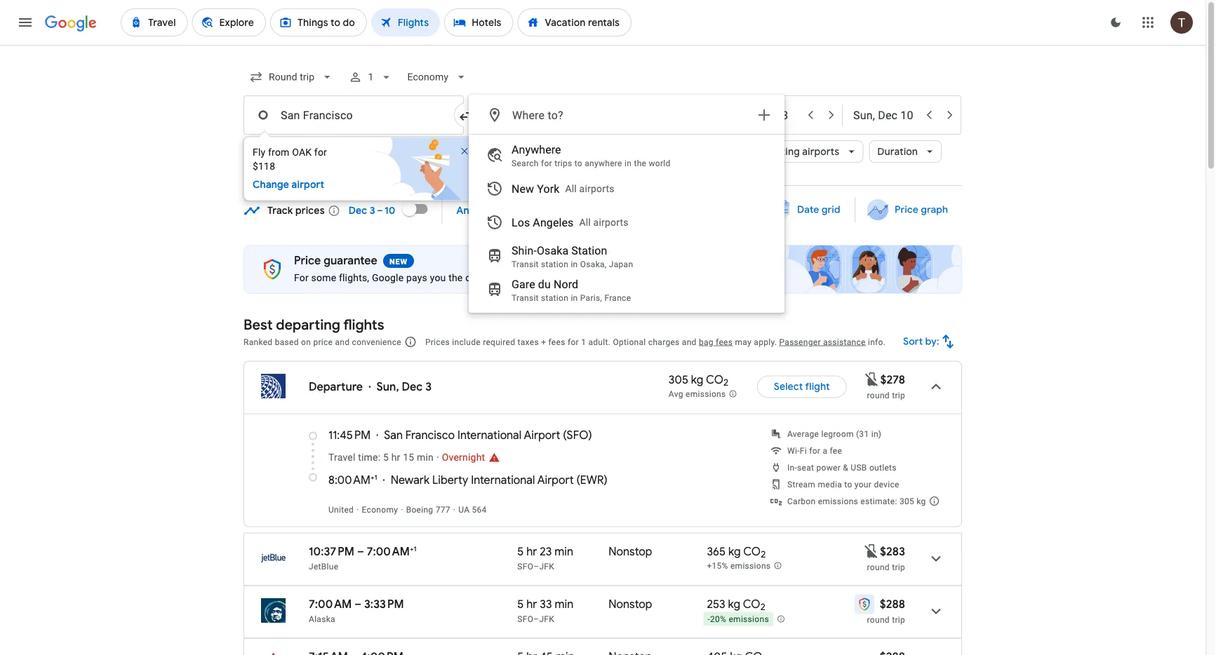 Task type: vqa. For each thing, say whether or not it's contained in the screenshot.
filters
yes



Task type: describe. For each thing, give the bounding box(es) containing it.
grid
[[822, 204, 841, 216]]

difference
[[466, 272, 511, 284]]

new for new york all airports
[[512, 182, 534, 196]]

1 button
[[343, 60, 399, 94]]

loading results progress bar
[[0, 45, 1206, 48]]

ranked based on price and convenience
[[244, 337, 402, 347]]

your
[[855, 480, 872, 490]]

Departure text field
[[735, 96, 800, 134]]

swap origin and destination. image
[[458, 107, 475, 124]]

-
[[708, 615, 711, 625]]

change
[[253, 179, 289, 191]]

departure
[[309, 380, 363, 394]]

11:45 pm
[[329, 428, 371, 443]]

boeing 777
[[406, 505, 451, 515]]

20%
[[711, 615, 727, 625]]

all for los angeles
[[580, 217, 591, 228]]

times
[[596, 145, 624, 158]]

flight details. leaves san francisco international airport at 7:00 am on sunday, december 3 and arrives at john f. kennedy international airport at 3:33 pm on sunday, december 3. image
[[920, 595, 954, 629]]

bags
[[474, 145, 497, 158]]

travel time: 5 hr 15 min
[[329, 452, 434, 464]]

7:00 am inside the 7:00 am – 3:33 pm alaska
[[309, 598, 352, 612]]

date
[[798, 204, 820, 216]]

new york (all airports), from your search history option
[[470, 172, 784, 206]]

include
[[452, 337, 481, 347]]

Return text field
[[854, 96, 918, 134]]

to inside best departing flights "main content"
[[845, 480, 853, 490]]

hr for 5 hr 23 min
[[527, 545, 537, 559]]

0 vertical spatial price
[[539, 272, 561, 284]]

airport for newark liberty international airport
[[538, 473, 574, 488]]

price for price graph
[[895, 204, 919, 216]]

283 US dollars text field
[[881, 545, 906, 559]]

ua
[[459, 505, 470, 515]]

– inside the 7:00 am – 3:33 pm alaska
[[355, 598, 362, 612]]

destination, select multiple airports image
[[756, 107, 773, 124]]

paris,
[[581, 293, 603, 303]]

leaves san francisco international airport at 7:00 am on sunday, december 3 and arrives at john f. kennedy international airport at 3:33 pm on sunday, december 3. element
[[309, 598, 404, 612]]

airports for york
[[580, 183, 615, 194]]

airport
[[292, 179, 325, 191]]

co for 305
[[706, 373, 724, 387]]

angeles
[[533, 216, 574, 229]]

price for price guarantee
[[294, 254, 321, 268]]

international for francisco
[[458, 428, 522, 443]]

legroom
[[822, 429, 854, 439]]

wi-fi for a fee
[[788, 446, 843, 456]]

san
[[384, 428, 403, 443]]

prices
[[425, 337, 450, 347]]

required
[[483, 337, 516, 347]]

select flight button
[[757, 370, 847, 404]]

japan
[[609, 260, 634, 270]]

3 nonstop flight. element from the top
[[609, 651, 653, 656]]

time:
[[358, 452, 381, 464]]

0 vertical spatial sfo
[[567, 428, 589, 443]]

10:37 pm – 7:00 am + 1
[[309, 545, 417, 559]]

estimate:
[[861, 497, 898, 507]]

$283
[[881, 545, 906, 559]]

10:37 pm
[[309, 545, 355, 559]]

any
[[457, 205, 475, 217]]

date grid button
[[761, 197, 852, 223]]

travel
[[329, 452, 356, 464]]

) for san francisco international airport ( sfo )
[[589, 428, 592, 443]]

average
[[788, 429, 820, 439]]

outlets
[[870, 463, 897, 473]]

288 us dollars text field containing $288
[[880, 598, 906, 612]]

33
[[540, 598, 552, 612]]

round for $278
[[868, 391, 890, 401]]

transit for shin-
[[512, 260, 539, 270]]

track
[[268, 205, 293, 217]]

shin-osaka station option
[[470, 239, 784, 273]]

in inside anywhere search for trips to anywhere in the world
[[625, 159, 632, 169]]

nonstop for 5 hr 23 min
[[609, 545, 653, 559]]

1 vertical spatial 305
[[900, 497, 915, 507]]

2 for 253
[[761, 602, 766, 614]]

round trip for $278
[[868, 391, 906, 401]]

anywhere option
[[470, 138, 784, 172]]

trip for $283
[[893, 563, 906, 573]]

total duration 5 hr 23 min. element
[[518, 545, 609, 561]]

world
[[649, 159, 671, 169]]

fly
[[253, 147, 266, 158]]

Departure time: 7:00 AM. text field
[[309, 598, 352, 612]]

dec 3 – 10
[[349, 205, 396, 217]]

nonstop flight. element for 5 hr 33 min
[[609, 598, 653, 614]]

jfk for 33
[[540, 615, 555, 625]]

min for 5 hr 23 min
[[555, 545, 574, 559]]

best departing flights main content
[[244, 192, 963, 656]]

8:00 am + 1
[[329, 473, 377, 488]]

1 horizontal spatial  image
[[453, 505, 456, 515]]

main menu image
[[17, 14, 34, 31]]

to inside anywhere search for trips to anywhere in the world
[[575, 159, 583, 169]]

305 inside 305 kg co 2
[[669, 373, 689, 387]]

drops
[[564, 272, 590, 284]]

prices
[[296, 205, 325, 217]]

learn more about ranking image
[[404, 336, 417, 349]]

airports inside 'connecting airports' popup button
[[803, 145, 840, 158]]

on
[[301, 337, 311, 347]]

&
[[844, 463, 849, 473]]

0 vertical spatial 5
[[383, 452, 389, 464]]

( for sfo
[[563, 428, 567, 443]]

in)
[[872, 429, 882, 439]]

for inside fly from oak for $118 change airport
[[314, 147, 327, 158]]

the inside anywhere search for trips to anywhere in the world
[[634, 159, 647, 169]]

los angeles (all airports), from your search history option
[[470, 206, 784, 239]]

+ inside 10:37 pm – 7:00 am + 1
[[410, 545, 414, 554]]

jfk for 23
[[540, 562, 555, 572]]

$118
[[253, 161, 275, 172]]

– right '10:37 pm'
[[357, 545, 364, 559]]

convenience
[[352, 337, 402, 347]]

bag
[[699, 337, 714, 347]]

flight details. leaves san francisco international airport at 10:37 pm on sunday, december 3 and arrives at john f. kennedy international airport at 7:00 am on monday, december 4. image
[[920, 542, 954, 576]]

francisco
[[406, 428, 455, 443]]

du
[[538, 278, 551, 291]]

international for liberty
[[471, 473, 535, 488]]

dec inside find the best price region
[[349, 205, 367, 217]]

carbon
[[788, 497, 816, 507]]

date grid
[[798, 204, 841, 216]]

passenger assistance button
[[780, 337, 866, 347]]

close image
[[459, 146, 470, 157]]

departing
[[276, 316, 340, 334]]

osaka
[[537, 244, 569, 257]]

book.
[[635, 272, 660, 284]]

sfo for 5 hr 23 min
[[518, 562, 534, 572]]

may
[[735, 337, 752, 347]]

station for osaka
[[541, 260, 569, 270]]

connecting
[[746, 145, 800, 158]]

0 horizontal spatial the
[[449, 272, 463, 284]]

1 you from the left
[[430, 272, 446, 284]]

-20% emissions
[[708, 615, 769, 625]]

price graph button
[[859, 197, 960, 223]]

1 inside 8:00 am + 1
[[375, 473, 377, 482]]

1 fees from the left
[[549, 337, 566, 347]]

hr for 5 hr 33 min
[[527, 598, 537, 612]]

2 288 us dollars text field from the top
[[880, 650, 906, 656]]

guarantee
[[324, 254, 378, 268]]

york
[[537, 182, 560, 196]]

emissions for carbon
[[818, 497, 859, 507]]

in for shin-osaka station
[[571, 260, 578, 270]]

in-seat power & usb outlets
[[788, 463, 897, 473]]

taxes
[[518, 337, 539, 347]]

airlines
[[401, 145, 436, 158]]

Departure time: 7:15 AM. text field
[[309, 650, 348, 656]]

8:00 am
[[329, 473, 371, 488]]

min for 5 hr 33 min
[[555, 598, 574, 612]]

3:33 pm
[[364, 598, 404, 612]]

0 vertical spatial min
[[417, 452, 434, 464]]

carbon emissions estimate: 305 kilograms element
[[788, 497, 927, 507]]

newark liberty international airport ( ewr )
[[391, 473, 608, 488]]

305 kg co 2
[[669, 373, 729, 389]]

economy
[[362, 505, 398, 515]]

for left "adult."
[[568, 337, 579, 347]]

new for new
[[390, 257, 408, 266]]

Departure time: 10:37 PM. text field
[[309, 545, 355, 559]]

flights,
[[339, 272, 370, 284]]

price graph
[[895, 204, 949, 216]]

nonstop flight. element for 5 hr 23 min
[[609, 545, 653, 561]]

where
[[513, 108, 545, 122]]

stream
[[788, 480, 816, 490]]

sort
[[904, 336, 924, 348]]

select
[[774, 381, 804, 394]]

1 vertical spatial price
[[313, 337, 333, 347]]

this price for this flight doesn't include overhead bin access. if you need a carry-on bag, use the bags filter to update prices. image for $283
[[864, 543, 881, 560]]

ua 564
[[459, 505, 487, 515]]

co for 365
[[744, 545, 761, 559]]

anywhere
[[512, 143, 561, 156]]

round for $288
[[868, 615, 890, 625]]



Task type: locate. For each thing, give the bounding box(es) containing it.
fee
[[830, 446, 843, 456]]

station inside shin-osaka station transit station in osaka, japan
[[541, 260, 569, 270]]

emissions for +15%
[[731, 562, 771, 572]]

sfo for 5 hr 33 min
[[518, 615, 534, 625]]

1 288 us dollars text field from the top
[[880, 598, 906, 612]]

and down 'flights'
[[335, 337, 350, 347]]

round down '278 us dollars' text box at the bottom of the page
[[868, 391, 890, 401]]

1 vertical spatial min
[[555, 545, 574, 559]]

2 vertical spatial 5
[[518, 598, 524, 612]]

0 vertical spatial jfk
[[540, 562, 555, 572]]

nord
[[554, 278, 579, 291]]

0 vertical spatial price
[[535, 145, 558, 158]]

trip down $288
[[893, 615, 906, 625]]

station inside 'gare du nord transit station in paris, france'
[[541, 293, 569, 303]]

1 vertical spatial round trip
[[868, 563, 906, 573]]

transit for gare
[[512, 293, 539, 303]]

2 vertical spatial hr
[[527, 598, 537, 612]]

transit inside 'gare du nord transit station in paris, france'
[[512, 293, 539, 303]]

7:00 am – 3:33 pm alaska
[[309, 598, 404, 625]]

1 vertical spatial 7:00 am
[[309, 598, 352, 612]]

1 vertical spatial station
[[541, 293, 569, 303]]

new inside option
[[512, 182, 534, 196]]

fees right bag
[[716, 337, 733, 347]]

0 vertical spatial +
[[541, 337, 546, 347]]

for some flights, google pays you the difference if the price drops after you book.
[[294, 272, 660, 284]]

airports down anywhere
[[580, 183, 615, 194]]

round trip down $288
[[868, 615, 906, 625]]

all inside the new york all airports
[[566, 183, 577, 194]]

1 horizontal spatial price
[[539, 272, 561, 284]]

new inside text field
[[390, 257, 408, 266]]

oak
[[292, 147, 312, 158]]

sfo inside 5 hr 23 min sfo – jfk
[[518, 562, 534, 572]]

seat
[[798, 463, 815, 473]]

2 and from the left
[[682, 337, 697, 347]]

the right if
[[522, 272, 537, 284]]

1 vertical spatial airports
[[580, 183, 615, 194]]

0 vertical spatial hr
[[392, 452, 401, 464]]

+ down time:
[[371, 473, 375, 482]]

288 us dollars text field down $288
[[880, 650, 906, 656]]

New feature text field
[[383, 254, 414, 268]]

1 vertical spatial round
[[868, 563, 890, 573]]

288 us dollars text field left flight details. leaves san francisco international airport at 7:00 am on sunday, december 3 and arrives at john f. kennedy international airport at 3:33 pm on sunday, december 3. icon
[[880, 598, 906, 612]]

 image
[[437, 452, 439, 464], [453, 505, 456, 515]]

in-
[[788, 463, 798, 473]]

gare
[[512, 278, 536, 291]]

all right the fly
[[270, 145, 282, 158]]

for left trips
[[541, 159, 553, 169]]

2 horizontal spatial the
[[634, 159, 647, 169]]

0 vertical spatial 7:00 am
[[367, 545, 410, 559]]

3 round from the top
[[868, 615, 890, 625]]

nonstop
[[609, 545, 653, 559], [609, 598, 653, 612]]

– inside 5 hr 23 min sfo – jfk
[[534, 562, 540, 572]]

this price for this flight doesn't include overhead bin access. if you need a carry-on bag, use the bags filter to update prices. image
[[864, 371, 881, 388], [864, 543, 881, 560]]

hr left the 23
[[527, 545, 537, 559]]

wi-
[[788, 446, 800, 456]]

2 vertical spatial min
[[555, 598, 574, 612]]

adult.
[[589, 337, 611, 347]]

round down $288
[[868, 615, 890, 625]]

in inside 'gare du nord transit station in paris, france'
[[571, 293, 578, 303]]

trip down '278 us dollars' text box at the bottom of the page
[[893, 391, 906, 401]]

emissions down 365 kg co 2
[[731, 562, 771, 572]]

288 US dollars text field
[[880, 598, 906, 612], [880, 650, 906, 656]]

– left 3:33 pm text box
[[355, 598, 362, 612]]

emissions for avg
[[686, 390, 726, 400]]

1 inside 'popup button'
[[368, 71, 374, 83]]

0 vertical spatial airport
[[524, 428, 561, 443]]

airport
[[524, 428, 561, 443], [538, 473, 574, 488]]

+15% emissions
[[707, 562, 771, 572]]

los angeles all airports
[[512, 216, 629, 229]]

trip for $278
[[893, 391, 906, 401]]

2 horizontal spatial all
[[580, 217, 591, 228]]

 image left the ua at the bottom
[[453, 505, 456, 515]]

1 trip from the top
[[893, 391, 906, 401]]

co inside 253 kg co 2
[[743, 598, 761, 612]]

nonstop flight. element
[[609, 545, 653, 561], [609, 598, 653, 614], [609, 651, 653, 656]]

– down total duration 5 hr 23 min. 'element'
[[534, 562, 540, 572]]

prices include required taxes + fees for 1 adult. optional charges and bag fees may apply. passenger assistance
[[425, 337, 866, 347]]

emissions
[[686, 390, 726, 400], [818, 497, 859, 507], [731, 562, 771, 572], [729, 615, 769, 625]]

fly from oak for $118 change airport
[[253, 147, 327, 191]]

0 vertical spatial round
[[868, 391, 890, 401]]

0 vertical spatial transit
[[512, 260, 539, 270]]

2 up avg emissions
[[724, 377, 729, 389]]

emissions down 253 kg co 2 on the right bottom of page
[[729, 615, 769, 625]]

hr inside 5 hr 23 min sfo – jfk
[[527, 545, 537, 559]]

0 horizontal spatial (
[[563, 428, 567, 443]]

1 nonstop flight. element from the top
[[609, 545, 653, 561]]

1 vertical spatial co
[[744, 545, 761, 559]]

ewr
[[581, 473, 604, 488]]

after
[[592, 272, 613, 284]]

airports inside the new york all airports
[[580, 183, 615, 194]]

2 vertical spatial all
[[580, 217, 591, 228]]

1 vertical spatial 5
[[518, 545, 524, 559]]

1 station from the top
[[541, 260, 569, 270]]

price left "drops"
[[539, 272, 561, 284]]

2 vertical spatial +
[[410, 545, 414, 554]]

2 this price for this flight doesn't include overhead bin access. if you need a carry-on bag, use the bags filter to update prices. image from the top
[[864, 543, 881, 560]]

price up for
[[294, 254, 321, 268]]

2 up +15% emissions
[[761, 549, 766, 561]]

co
[[706, 373, 724, 387], [744, 545, 761, 559], [743, 598, 761, 612]]

0 vertical spatial all
[[270, 145, 282, 158]]

2 round from the top
[[868, 563, 890, 573]]

1 vertical spatial dec
[[402, 380, 423, 394]]

transit down shin-
[[512, 260, 539, 270]]

 image down francisco at the left bottom of the page
[[437, 452, 439, 464]]

international up overnight
[[458, 428, 522, 443]]

in inside shin-osaka station transit station in osaka, japan
[[571, 260, 578, 270]]

round for $283
[[868, 563, 890, 573]]

0 horizontal spatial fees
[[549, 337, 566, 347]]

leaves san francisco international airport at 7:15 am on sunday, december 3 and arrives at john f. kennedy international airport at 4:00 pm on sunday, december 3. element
[[309, 650, 404, 656]]

sort by: button
[[898, 325, 963, 359]]

hr left the 15 at bottom
[[392, 452, 401, 464]]

sfo inside '5 hr 33 min sfo – jfk'
[[518, 615, 534, 625]]

Where else? text field
[[512, 98, 748, 132]]

jfk inside '5 hr 33 min sfo – jfk'
[[540, 615, 555, 625]]

transit down gare
[[512, 293, 539, 303]]

0 horizontal spatial  image
[[437, 452, 439, 464]]

for right oak
[[314, 147, 327, 158]]

price right on
[[313, 337, 333, 347]]

1 vertical spatial jfk
[[540, 615, 555, 625]]

1 vertical spatial nonstop
[[609, 598, 653, 612]]

1 vertical spatial airport
[[538, 473, 574, 488]]

2 vertical spatial price
[[294, 254, 321, 268]]

1 round from the top
[[868, 391, 890, 401]]

and
[[335, 337, 350, 347], [682, 337, 697, 347]]

trip for $288
[[893, 615, 906, 625]]

2 vertical spatial airports
[[594, 217, 629, 228]]

0 horizontal spatial you
[[430, 272, 446, 284]]

777
[[436, 505, 451, 515]]

2 nonstop flight. element from the top
[[609, 598, 653, 614]]

a
[[823, 446, 828, 456]]

0 vertical spatial this price for this flight doesn't include overhead bin access. if you need a carry-on bag, use the bags filter to update prices. image
[[864, 371, 881, 388]]

2 trip from the top
[[893, 563, 906, 573]]

sort by:
[[904, 336, 940, 348]]

this price for this flight doesn't include overhead bin access. if you need a carry-on bag, use the bags filter to update prices. image down assistance
[[864, 371, 881, 388]]

min
[[417, 452, 434, 464], [555, 545, 574, 559], [555, 598, 574, 612]]

kg inside 365 kg co 2
[[729, 545, 741, 559]]

1 horizontal spatial 305
[[900, 497, 915, 507]]

0 horizontal spatial dec
[[349, 205, 367, 217]]

for left a in the bottom of the page
[[810, 446, 821, 456]]

airports up station at the left of page
[[594, 217, 629, 228]]

None search field
[[244, 60, 963, 313]]

price for price
[[535, 145, 558, 158]]

emissions down stream media to your device
[[818, 497, 859, 507]]

this price for this flight doesn't include overhead bin access. if you need a carry-on bag, use the bags filter to update prices. image for $278
[[864, 371, 881, 388]]

3
[[426, 380, 432, 394]]

0 vertical spatial new
[[512, 182, 534, 196]]

0 vertical spatial  image
[[437, 452, 439, 464]]

airport left ewr
[[538, 473, 574, 488]]

osaka,
[[581, 260, 607, 270]]

kg up -20% emissions
[[728, 598, 741, 612]]

none search field containing where to?
[[244, 60, 963, 313]]

duration button
[[870, 135, 942, 169]]

5 inside 5 hr 23 min sfo – jfk
[[518, 545, 524, 559]]

station for du
[[541, 293, 569, 303]]

+ right taxes
[[541, 337, 546, 347]]

flights
[[343, 316, 384, 334]]

round trip for $288
[[868, 615, 906, 625]]

round down 283 us dollars "text field"
[[868, 563, 890, 573]]

2 vertical spatial in
[[571, 293, 578, 303]]

hr inside '5 hr 33 min sfo – jfk'
[[527, 598, 537, 612]]

price
[[539, 272, 561, 284], [313, 337, 333, 347]]

best
[[244, 316, 273, 334]]

co up avg emissions
[[706, 373, 724, 387]]

trip down 283 us dollars "text field"
[[893, 563, 906, 573]]

5
[[383, 452, 389, 464], [518, 545, 524, 559], [518, 598, 524, 612]]

total duration 5 hr 45 min. element
[[518, 651, 609, 656]]

enter your destination dialog
[[469, 95, 785, 313]]

shin-osaka station transit station in osaka, japan
[[512, 244, 634, 270]]

305
[[669, 373, 689, 387], [900, 497, 915, 507]]

dates
[[477, 205, 504, 217]]

5 inside '5 hr 33 min sfo – jfk'
[[518, 598, 524, 612]]

0 vertical spatial nonstop flight. element
[[609, 545, 653, 561]]

find the best price region
[[244, 192, 963, 234]]

2 for 365
[[761, 549, 766, 561]]

media
[[818, 480, 843, 490]]

newark
[[391, 473, 430, 488]]

co for 253
[[743, 598, 761, 612]]

min right 33
[[555, 598, 574, 612]]

co up +15% emissions
[[744, 545, 761, 559]]

2 up -20% emissions
[[761, 602, 766, 614]]

2 station from the top
[[541, 293, 569, 303]]

in up "drops"
[[571, 260, 578, 270]]

0 vertical spatial 305
[[669, 373, 689, 387]]

jfk inside 5 hr 23 min sfo – jfk
[[540, 562, 555, 572]]

2 round trip from the top
[[868, 563, 906, 573]]

0 vertical spatial station
[[541, 260, 569, 270]]

usb
[[851, 463, 868, 473]]

list box inside enter your destination dialog
[[470, 135, 784, 312]]

0 vertical spatial 288 us dollars text field
[[880, 598, 906, 612]]

1 nonstop from the top
[[609, 545, 653, 559]]

564
[[472, 505, 487, 515]]

2 vertical spatial round trip
[[868, 615, 906, 625]]

Departure time: 11:45 PM. text field
[[329, 428, 371, 443]]

fees right taxes
[[549, 337, 566, 347]]

all up station at the left of page
[[580, 217, 591, 228]]

3 round trip from the top
[[868, 615, 906, 625]]

1 vertical spatial price
[[895, 204, 919, 216]]

round trip for $283
[[868, 563, 906, 573]]

to?
[[548, 108, 564, 122]]

to left your
[[845, 480, 853, 490]]

0 vertical spatial in
[[625, 159, 632, 169]]

airport up the newark liberty international airport ( ewr )
[[524, 428, 561, 443]]

1 vertical spatial transit
[[512, 293, 539, 303]]

+ inside 8:00 am + 1
[[371, 473, 375, 482]]

liberty
[[433, 473, 469, 488]]

2 vertical spatial nonstop flight. element
[[609, 651, 653, 656]]

5 left the 23
[[518, 545, 524, 559]]

leaves san francisco international airport at 10:37 pm on sunday, december 3 and arrives at john f. kennedy international airport at 7:00 am on monday, december 4. element
[[309, 545, 417, 559]]

price up trips
[[535, 145, 558, 158]]

278 US dollars text field
[[881, 373, 906, 387]]

you right the "pays"
[[430, 272, 446, 284]]

+15%
[[707, 562, 729, 572]]

station
[[572, 244, 608, 257]]

in right anywhere
[[625, 159, 632, 169]]

sfo down total duration 5 hr 23 min. 'element'
[[518, 562, 534, 572]]

1 inside 10:37 pm – 7:00 am + 1
[[414, 545, 417, 554]]

the left world
[[634, 159, 647, 169]]

co up -20% emissions
[[743, 598, 761, 612]]

0 horizontal spatial )
[[589, 428, 592, 443]]

1 horizontal spatial 7:00 am
[[367, 545, 410, 559]]

1 round trip from the top
[[868, 391, 906, 401]]

france
[[605, 293, 631, 303]]

) for newark liberty international airport ( ewr )
[[604, 473, 608, 488]]

list box containing anywhere
[[470, 135, 784, 312]]

price inside 'button'
[[895, 204, 919, 216]]

you down the "japan"
[[616, 272, 632, 284]]

new down search
[[512, 182, 534, 196]]

kg inside 305 kg co 2
[[691, 373, 704, 387]]

learn more about tracked prices image
[[328, 205, 340, 217]]

jfk down the 23
[[540, 562, 555, 572]]

1 horizontal spatial to
[[845, 480, 853, 490]]

price left 'graph'
[[895, 204, 919, 216]]

and left bag
[[682, 337, 697, 347]]

2 vertical spatial round
[[868, 615, 890, 625]]

all filters button
[[244, 135, 323, 169]]

in for gare du nord
[[571, 293, 578, 303]]

min inside 5 hr 23 min sfo – jfk
[[555, 545, 574, 559]]

kg right estimate:
[[917, 497, 927, 507]]

gare du nord option
[[470, 273, 784, 307]]

2 inside 365 kg co 2
[[761, 549, 766, 561]]

anywhere search for trips to anywhere in the world
[[512, 143, 671, 169]]

jfk down 33
[[540, 615, 555, 625]]

2 inside 305 kg co 2
[[724, 377, 729, 389]]

2 vertical spatial 2
[[761, 602, 766, 614]]

stream media to your device
[[788, 480, 900, 490]]

0 horizontal spatial and
[[335, 337, 350, 347]]

charges
[[649, 337, 680, 347]]

1 vertical spatial this price for this flight doesn't include overhead bin access. if you need a carry-on bag, use the bags filter to update prices. image
[[864, 543, 881, 560]]

2 jfk from the top
[[540, 615, 555, 625]]

to
[[575, 159, 583, 169], [845, 480, 853, 490]]

power
[[817, 463, 841, 473]]

transit inside shin-osaka station transit station in osaka, japan
[[512, 260, 539, 270]]

kg for 365
[[729, 545, 741, 559]]

2 fees from the left
[[716, 337, 733, 347]]

+ down boeing at the left of page
[[410, 545, 414, 554]]

1 vertical spatial in
[[571, 260, 578, 270]]

price guarantee
[[294, 254, 378, 268]]

2 vertical spatial co
[[743, 598, 761, 612]]

– inside '5 hr 33 min sfo – jfk'
[[534, 615, 540, 625]]

1 vertical spatial trip
[[893, 563, 906, 573]]

5 right time:
[[383, 452, 389, 464]]

airports inside 'los angeles all airports'
[[594, 217, 629, 228]]

hr left 33
[[527, 598, 537, 612]]

nonstop for 5 hr 33 min
[[609, 598, 653, 612]]

1 vertical spatial all
[[566, 183, 577, 194]]

price inside popup button
[[535, 145, 558, 158]]

none text field inside search field
[[244, 95, 464, 135]]

1 horizontal spatial )
[[604, 473, 608, 488]]

5 for 7:00 am
[[518, 545, 524, 559]]

round trip down 283 us dollars "text field"
[[868, 563, 906, 573]]

station
[[541, 260, 569, 270], [541, 293, 569, 303]]

new up google
[[390, 257, 408, 266]]

united
[[329, 505, 354, 515]]

min right the 15 at bottom
[[417, 452, 434, 464]]

2 horizontal spatial price
[[895, 204, 919, 216]]

1 horizontal spatial the
[[522, 272, 537, 284]]

Arrival time: 3:33 PM. text field
[[364, 598, 404, 612]]

0 vertical spatial trip
[[893, 391, 906, 401]]

min inside '5 hr 33 min sfo – jfk'
[[555, 598, 574, 612]]

2 transit from the top
[[512, 293, 539, 303]]

7:00 am up alaska at the bottom left of page
[[309, 598, 352, 612]]

alaska
[[309, 615, 336, 625]]

times button
[[588, 140, 648, 163]]

0 vertical spatial nonstop
[[609, 545, 653, 559]]

2 vertical spatial sfo
[[518, 615, 534, 625]]

min right the 23
[[555, 545, 574, 559]]

Arrival time: 8:00 AM on  Monday, December 4. text field
[[329, 473, 377, 488]]

to right trips
[[575, 159, 583, 169]]

1 transit from the top
[[512, 260, 539, 270]]

price
[[535, 145, 558, 158], [895, 204, 919, 216], [294, 254, 321, 268]]

1 jfk from the top
[[540, 562, 555, 572]]

3 trip from the top
[[893, 615, 906, 625]]

2 for 305
[[724, 377, 729, 389]]

avg
[[669, 390, 684, 400]]

this price for this flight doesn't include overhead bin access. if you need a carry-on bag, use the bags filter to update prices. image down estimate:
[[864, 543, 881, 560]]

sfo down total duration 5 hr 33 min. element
[[518, 615, 534, 625]]

None text field
[[244, 95, 464, 135]]

hr
[[392, 452, 401, 464], [527, 545, 537, 559], [527, 598, 537, 612]]

5 left 33
[[518, 598, 524, 612]]

emissions down 305 kg co 2
[[686, 390, 726, 400]]

select flight
[[774, 381, 830, 394]]

1 vertical spatial hr
[[527, 545, 537, 559]]

dec left 3
[[402, 380, 423, 394]]

for
[[294, 272, 309, 284]]

gare du nord transit station in paris, france
[[512, 278, 631, 303]]

0 vertical spatial airports
[[803, 145, 840, 158]]

1 horizontal spatial (
[[577, 473, 581, 488]]

1 vertical spatial to
[[845, 480, 853, 490]]

None field
[[244, 65, 340, 90], [402, 65, 474, 90], [244, 65, 340, 90], [402, 65, 474, 90]]

2 you from the left
[[616, 272, 632, 284]]

the left difference
[[449, 272, 463, 284]]

dec right the learn more about tracked prices icon
[[349, 205, 367, 217]]

0 vertical spatial (
[[563, 428, 567, 443]]

0 vertical spatial 2
[[724, 377, 729, 389]]

1 horizontal spatial and
[[682, 337, 697, 347]]

airports right connecting
[[803, 145, 840, 158]]

international up 564
[[471, 473, 535, 488]]

bags button
[[466, 135, 521, 169]]

change appearance image
[[1100, 6, 1133, 39]]

based
[[275, 337, 299, 347]]

0 vertical spatial to
[[575, 159, 583, 169]]

all inside 'los angeles all airports'
[[580, 217, 591, 228]]

(31
[[857, 429, 870, 439]]

kg up avg emissions
[[691, 373, 704, 387]]

1 vertical spatial nonstop flight. element
[[609, 598, 653, 614]]

0 vertical spatial dec
[[349, 205, 367, 217]]

kg for 305
[[691, 373, 704, 387]]

shin-
[[512, 244, 537, 257]]

co inside 365 kg co 2
[[744, 545, 761, 559]]

all right york
[[566, 183, 577, 194]]

5 for 3:33 pm
[[518, 598, 524, 612]]

1 vertical spatial 288 us dollars text field
[[880, 650, 906, 656]]

all for new york
[[566, 183, 577, 194]]

1 and from the left
[[335, 337, 350, 347]]

1 horizontal spatial dec
[[402, 380, 423, 394]]

0 horizontal spatial 7:00 am
[[309, 598, 352, 612]]

1 vertical spatial (
[[577, 473, 581, 488]]

305 up avg at right
[[669, 373, 689, 387]]

dec
[[349, 205, 367, 217], [402, 380, 423, 394]]

kg up +15% emissions
[[729, 545, 741, 559]]

0 horizontal spatial 305
[[669, 373, 689, 387]]

0 horizontal spatial all
[[270, 145, 282, 158]]

1 vertical spatial international
[[471, 473, 535, 488]]

for inside anywhere search for trips to anywhere in the world
[[541, 159, 553, 169]]

round trip down '278 us dollars' text box at the bottom of the page
[[868, 391, 906, 401]]

airports for angeles
[[594, 217, 629, 228]]

1 this price for this flight doesn't include overhead bin access. if you need a carry-on bag, use the bags filter to update prices. image from the top
[[864, 371, 881, 388]]

0 vertical spatial )
[[589, 428, 592, 443]]

where to?
[[513, 108, 564, 122]]

2 inside 253 kg co 2
[[761, 602, 766, 614]]

– down total duration 5 hr 33 min. element
[[534, 615, 540, 625]]

all inside button
[[270, 145, 282, 158]]

1 vertical spatial +
[[371, 473, 375, 482]]

list box
[[470, 135, 784, 312]]

+
[[541, 337, 546, 347], [371, 473, 375, 482], [410, 545, 414, 554]]

price button
[[526, 140, 582, 163]]

2 vertical spatial trip
[[893, 615, 906, 625]]

2 nonstop from the top
[[609, 598, 653, 612]]

Arrival time: 7:00 AM on  Monday, December 4. text field
[[367, 545, 417, 559]]

)
[[589, 428, 592, 443], [604, 473, 608, 488]]

sfo up ewr
[[567, 428, 589, 443]]

365
[[707, 545, 726, 559]]

kg for 253
[[728, 598, 741, 612]]

optional
[[613, 337, 646, 347]]

co inside 305 kg co 2
[[706, 373, 724, 387]]

total duration 5 hr 33 min. element
[[518, 598, 609, 614]]

station down osaka
[[541, 260, 569, 270]]

avg emissions
[[669, 390, 726, 400]]

kg inside 253 kg co 2
[[728, 598, 741, 612]]

305 right estimate:
[[900, 497, 915, 507]]

0 horizontal spatial price
[[294, 254, 321, 268]]

( for ewr
[[577, 473, 581, 488]]

1 horizontal spatial all
[[566, 183, 577, 194]]

airport for san francisco international airport
[[524, 428, 561, 443]]

15
[[403, 452, 414, 464]]

graph
[[921, 204, 949, 216]]

1 vertical spatial new
[[390, 257, 408, 266]]

1 horizontal spatial new
[[512, 182, 534, 196]]

2 horizontal spatial +
[[541, 337, 546, 347]]

station down the du at the left top
[[541, 293, 569, 303]]

7:00 am down economy
[[367, 545, 410, 559]]

0 vertical spatial round trip
[[868, 391, 906, 401]]

in down nord
[[571, 293, 578, 303]]



